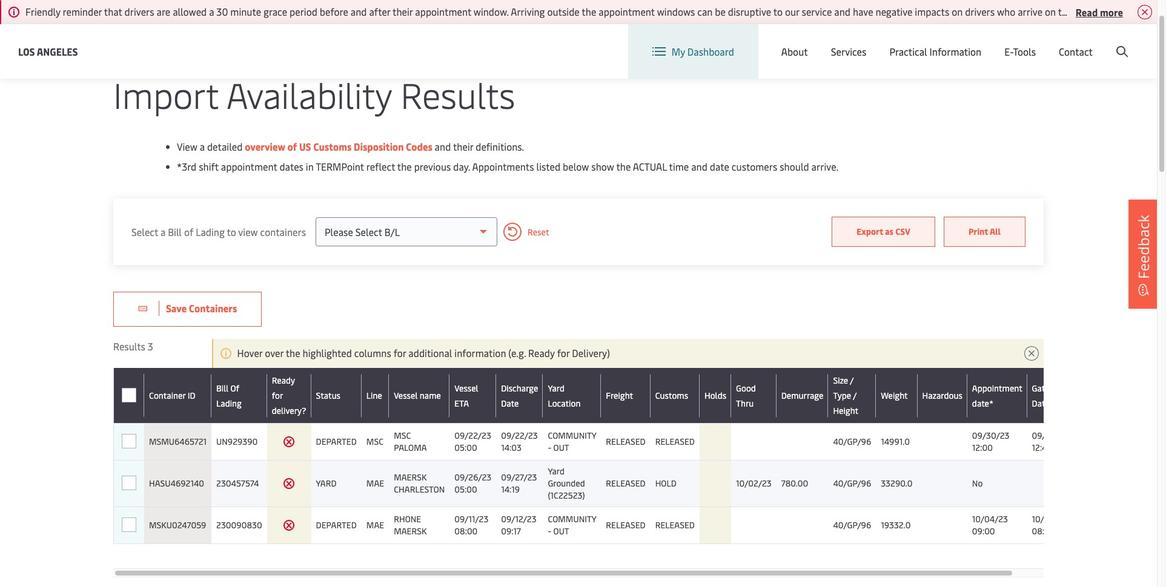 Task type: describe. For each thing, give the bounding box(es) containing it.
line
[[366, 390, 382, 402]]

friendly
[[25, 5, 60, 18]]

1 vertical spatial results
[[113, 340, 145, 353]]

information
[[930, 45, 981, 58]]

over
[[265, 347, 284, 360]]

login / create account
[[1036, 35, 1134, 49]]

not ready image for un929390
[[283, 436, 295, 448]]

service
[[802, 5, 832, 18]]

1 horizontal spatial for
[[394, 347, 406, 360]]

friendly reminder that drivers are allowed a 30 minute grace period before and after their appointment window. arriving outside the appointment windows can be disruptive to our service and have negative impacts on drivers who arrive on time. drivers that arrive o
[[25, 5, 1166, 18]]

dates
[[280, 160, 303, 173]]

customers
[[732, 160, 777, 173]]

columns
[[354, 347, 391, 360]]

login / create account link
[[1014, 24, 1134, 60]]

1 horizontal spatial to
[[773, 5, 783, 18]]

09/12/23 09:17
[[501, 514, 536, 537]]

select
[[131, 225, 158, 238]]

view a detailed overview of us customs disposition codes and their definitions.
[[177, 140, 524, 153]]

switch
[[816, 35, 845, 48]]

arriving
[[511, 5, 545, 18]]

feedback
[[1133, 215, 1153, 279]]

0 horizontal spatial to
[[227, 225, 236, 238]]

location for switch
[[847, 35, 885, 48]]

no
[[972, 478, 983, 489]]

10/04/23 for 08:59
[[1032, 514, 1068, 525]]

1 vertical spatial customs
[[655, 390, 688, 402]]

type
[[833, 390, 851, 402]]

0 vertical spatial bill
[[168, 225, 182, 238]]

mae for rhone
[[366, 520, 384, 531]]

09/12/23
[[501, 514, 536, 525]]

save
[[166, 302, 187, 315]]

09/26/23 05:00
[[455, 472, 491, 496]]

1 horizontal spatial appointment
[[415, 5, 471, 18]]

1 vertical spatial lading
[[216, 398, 242, 409]]

period
[[290, 5, 317, 18]]

09/30/23 for 12:00
[[972, 430, 1010, 442]]

previous
[[414, 160, 451, 173]]

and left have on the top of the page
[[834, 5, 851, 18]]

/ for login
[[1062, 35, 1066, 49]]

bill inside bill of lading
[[216, 383, 228, 394]]

mae for maersk
[[366, 478, 384, 489]]

the right "over"
[[286, 347, 300, 360]]

my dashboard button
[[652, 24, 734, 79]]

departed for msc
[[316, 436, 357, 448]]

10/04/23 for 09:00
[[972, 514, 1008, 525]]

10/02/23
[[736, 478, 772, 489]]

select a bill of lading to view containers
[[131, 225, 306, 238]]

19332.0
[[881, 520, 911, 531]]

about
[[781, 45, 808, 58]]

listed
[[536, 160, 560, 173]]

container id
[[149, 390, 195, 402]]

global
[[923, 35, 951, 49]]

discharge
[[501, 383, 538, 394]]

1 horizontal spatial of
[[287, 140, 297, 153]]

ready inside ready for delivery?
[[272, 375, 295, 386]]

codes
[[406, 140, 432, 153]]

maersk inside maersk charleston
[[394, 472, 427, 483]]

create
[[1068, 35, 1096, 49]]

windows
[[657, 5, 695, 18]]

global menu button
[[897, 24, 991, 60]]

rhone maersk
[[394, 514, 427, 537]]

overview of us customs disposition codes link
[[245, 140, 432, 153]]

a for bill
[[161, 225, 166, 238]]

not ready image
[[283, 478, 295, 490]]

released for 09/22/23
[[606, 436, 646, 448]]

practical
[[890, 45, 927, 58]]

hover over the highlighted columns for additional information (e.g. ready for delivery)
[[237, 347, 610, 360]]

delivery?
[[272, 405, 306, 417]]

*3rd shift appointment dates in termpoint reflect the previous day. appointments listed below show the actual time and date customers should arrive.
[[177, 160, 838, 173]]

released for 09/27/23
[[606, 478, 646, 489]]

date inside discharge date
[[501, 398, 519, 409]]

login
[[1036, 35, 1060, 49]]

detailed
[[207, 140, 243, 153]]

msc paloma
[[394, 430, 427, 454]]

maersk charleston
[[394, 472, 445, 496]]

good
[[736, 383, 756, 394]]

released for 09/12/23
[[606, 520, 646, 531]]

community for 09/12/23
[[548, 514, 596, 525]]

33290.0
[[881, 478, 913, 489]]

time.
[[1058, 5, 1080, 18]]

un929390
[[216, 436, 258, 448]]

services
[[831, 45, 866, 58]]

14:03
[[501, 442, 522, 454]]

save containers button
[[113, 292, 262, 327]]

12:00
[[972, 442, 993, 454]]

impacts
[[915, 5, 949, 18]]

holds
[[704, 390, 726, 402]]

08:00
[[455, 526, 478, 537]]

40/gp/96 for 33290.0
[[833, 478, 871, 489]]

availability
[[226, 70, 392, 118]]

0 vertical spatial a
[[209, 5, 214, 18]]

09/27/23 14:19
[[501, 472, 537, 496]]

09/11/23 08:00
[[455, 514, 488, 537]]

day.
[[453, 160, 470, 173]]

more
[[1100, 5, 1123, 18]]

gate out date
[[1032, 383, 1065, 409]]

09:00
[[972, 526, 995, 537]]

yard grounded (1c22523)
[[548, 466, 585, 502]]

view
[[177, 140, 197, 153]]

status
[[316, 390, 340, 402]]

0 vertical spatial lading
[[196, 225, 225, 238]]

appointments
[[472, 160, 534, 173]]

contact
[[1059, 45, 1093, 58]]

location for yard
[[548, 398, 581, 409]]

the right reflect
[[397, 160, 412, 173]]

(1c22523)
[[548, 490, 585, 502]]

not ready image for 230090830
[[283, 520, 295, 532]]

containers
[[260, 225, 306, 238]]

0 vertical spatial results
[[401, 70, 515, 118]]

2 vertical spatial /
[[853, 390, 857, 402]]

/ for size
[[850, 375, 854, 386]]

14991.0
[[881, 436, 910, 448]]

e-tools
[[1005, 45, 1036, 58]]

ready for delivery?
[[272, 375, 306, 417]]

who
[[997, 5, 1015, 18]]

import availability results
[[113, 70, 515, 118]]

2 maersk from the top
[[394, 526, 427, 537]]

community for 09/22/23
[[548, 430, 596, 442]]

vessel for name
[[394, 390, 418, 402]]

negative
[[876, 5, 913, 18]]

departed for mae
[[316, 520, 357, 531]]

date inside the gate out date
[[1032, 398, 1050, 409]]

los angeles link
[[18, 44, 78, 59]]



Task type: locate. For each thing, give the bounding box(es) containing it.
- right 09/12/23 09:17
[[548, 526, 551, 537]]

2 departed from the top
[[316, 520, 357, 531]]

disruptive
[[728, 5, 771, 18]]

0 horizontal spatial bill
[[168, 225, 182, 238]]

community - out for 09/22/23
[[548, 430, 596, 454]]

09/22/23 for 14:03
[[501, 430, 538, 442]]

1 vertical spatial a
[[200, 140, 205, 153]]

of left the us
[[287, 140, 297, 153]]

0 vertical spatial mae
[[366, 478, 384, 489]]

09/22/23 down eta
[[455, 430, 491, 442]]

1 horizontal spatial date
[[1032, 398, 1050, 409]]

2 out from the top
[[553, 526, 569, 537]]

1 out from the top
[[553, 442, 569, 454]]

of
[[230, 383, 239, 394]]

1 arrive from the left
[[1018, 5, 1043, 18]]

-
[[548, 442, 551, 454], [548, 526, 551, 537]]

1 departed from the top
[[316, 436, 357, 448]]

1 mae from the top
[[366, 478, 384, 489]]

0 horizontal spatial msc
[[366, 436, 383, 448]]

2 drivers from the left
[[965, 5, 995, 18]]

1 vertical spatial not ready image
[[283, 520, 295, 532]]

0 horizontal spatial 10/04/23
[[972, 514, 1008, 525]]

2 yard from the top
[[548, 466, 565, 477]]

09/22/23 14:03
[[501, 430, 538, 454]]

2 09/22/23 from the left
[[501, 430, 538, 442]]

09/26/23
[[455, 472, 491, 483]]

arrive right who
[[1018, 5, 1043, 18]]

1 horizontal spatial customs
[[655, 390, 688, 402]]

appointment
[[415, 5, 471, 18], [599, 5, 655, 18], [221, 160, 277, 173]]

2 community from the top
[[548, 514, 596, 525]]

0 vertical spatial community
[[548, 430, 596, 442]]

overview
[[245, 140, 285, 153]]

should
[[780, 160, 809, 173]]

40/gp/96 for 19332.0
[[833, 520, 871, 531]]

40/gp/96 left 19332.0
[[833, 520, 871, 531]]

delivery)
[[572, 347, 610, 360]]

location down have on the top of the page
[[847, 35, 885, 48]]

arrive
[[1018, 5, 1043, 18], [1135, 5, 1160, 18]]

appointment date*
[[972, 383, 1022, 409]]

maersk down "rhone"
[[394, 526, 427, 537]]

drivers
[[125, 5, 154, 18], [965, 5, 995, 18]]

09:17
[[501, 526, 521, 537]]

a right view
[[200, 140, 205, 153]]

1 vertical spatial departed
[[316, 520, 357, 531]]

import
[[113, 70, 219, 118]]

date down gate
[[1032, 398, 1050, 409]]

1 vertical spatial ready
[[272, 375, 295, 386]]

0 vertical spatial maersk
[[394, 472, 427, 483]]

to left our
[[773, 5, 783, 18]]

lading down of
[[216, 398, 242, 409]]

05:00 inside 09/26/23 05:00
[[455, 484, 477, 496]]

paloma
[[394, 442, 427, 454]]

0 horizontal spatial 09/30/23
[[972, 430, 1010, 442]]

a for detailed
[[200, 140, 205, 153]]

0 vertical spatial ready
[[528, 347, 555, 360]]

/ right the login at the top right of page
[[1062, 35, 1066, 49]]

1 horizontal spatial on
[[1045, 5, 1056, 18]]

2 on from the left
[[1045, 5, 1056, 18]]

feedback button
[[1129, 200, 1159, 309]]

0 vertical spatial customs
[[313, 140, 352, 153]]

2 vertical spatial a
[[161, 225, 166, 238]]

05:00 down "09/26/23"
[[455, 484, 477, 496]]

0 horizontal spatial of
[[184, 225, 193, 238]]

0 horizontal spatial drivers
[[125, 5, 154, 18]]

- right 09/22/23 14:03 at bottom
[[548, 442, 551, 454]]

1 vertical spatial 40/gp/96
[[833, 478, 871, 489]]

2 horizontal spatial a
[[209, 5, 214, 18]]

bill of lading
[[216, 383, 242, 409]]

date
[[710, 160, 729, 173]]

0 vertical spatial out
[[553, 442, 569, 454]]

1 community from the top
[[548, 430, 596, 442]]

40/gp/96
[[833, 436, 871, 448], [833, 478, 871, 489], [833, 520, 871, 531]]

0 horizontal spatial results
[[113, 340, 145, 353]]

ready
[[528, 347, 555, 360], [272, 375, 295, 386]]

0 horizontal spatial that
[[104, 5, 122, 18]]

1 horizontal spatial msc
[[394, 430, 411, 442]]

0 horizontal spatial arrive
[[1018, 5, 1043, 18]]

msc up paloma
[[394, 430, 411, 442]]

customs up termpoint
[[313, 140, 352, 153]]

msc left msc paloma
[[366, 436, 383, 448]]

1 vertical spatial to
[[227, 225, 236, 238]]

mae left maersk charleston
[[366, 478, 384, 489]]

yard right discharge
[[548, 383, 565, 394]]

o
[[1162, 5, 1166, 18]]

12:47
[[1032, 442, 1051, 454]]

ready right (e.g.
[[528, 347, 555, 360]]

the right show
[[616, 160, 631, 173]]

2 that from the left
[[1115, 5, 1133, 18]]

1 community - out from the top
[[548, 430, 596, 454]]

out
[[553, 442, 569, 454], [553, 526, 569, 537]]

0 vertical spatial not ready image
[[283, 436, 295, 448]]

vessel left name
[[394, 390, 418, 402]]

0 vertical spatial of
[[287, 140, 297, 153]]

1 horizontal spatial that
[[1115, 5, 1133, 18]]

1 vertical spatial -
[[548, 526, 551, 537]]

community - out
[[548, 430, 596, 454], [548, 514, 596, 537]]

customs left holds
[[655, 390, 688, 402]]

1 horizontal spatial arrive
[[1135, 5, 1160, 18]]

maersk up charleston
[[394, 472, 427, 483]]

1 horizontal spatial 09/22/23
[[501, 430, 538, 442]]

1 vertical spatial bill
[[216, 383, 228, 394]]

1 09/22/23 from the left
[[455, 430, 491, 442]]

1 horizontal spatial results
[[401, 70, 515, 118]]

in
[[306, 160, 314, 173]]

appointment down overview
[[221, 160, 277, 173]]

yard for yard location
[[548, 383, 565, 394]]

for up 'delivery?'
[[272, 390, 283, 402]]

and left date
[[691, 160, 707, 173]]

10/04/23 up 08:59
[[1032, 514, 1068, 525]]

not ready image down not ready image on the left
[[283, 520, 295, 532]]

that right reminder
[[104, 5, 122, 18]]

1 09/30/23 from the left
[[972, 430, 1010, 442]]

name
[[420, 390, 441, 402]]

bill right select
[[168, 225, 182, 238]]

departed down yard
[[316, 520, 357, 531]]

1 horizontal spatial ready
[[528, 347, 555, 360]]

out for 09/22/23 14:03
[[553, 442, 569, 454]]

and left after
[[351, 5, 367, 18]]

mae left "rhone"
[[366, 520, 384, 531]]

1 vertical spatial community - out
[[548, 514, 596, 537]]

yard inside yard location
[[548, 383, 565, 394]]

1 vertical spatial maersk
[[394, 526, 427, 537]]

hazardous
[[922, 390, 962, 402]]

for left delivery)
[[557, 347, 570, 360]]

community down yard location
[[548, 430, 596, 442]]

0 horizontal spatial on
[[952, 5, 963, 18]]

0 horizontal spatial their
[[393, 5, 413, 18]]

tools
[[1013, 45, 1036, 58]]

their
[[393, 5, 413, 18], [453, 140, 473, 153]]

0 horizontal spatial a
[[161, 225, 166, 238]]

1 horizontal spatial 09/30/23
[[1032, 430, 1069, 442]]

40/gp/96 for 14991.0
[[833, 436, 871, 448]]

/ right size
[[850, 375, 854, 386]]

2 05:00 from the top
[[455, 484, 477, 496]]

practical information button
[[890, 24, 981, 79]]

out down (1c22523)
[[553, 526, 569, 537]]

demurrage
[[781, 390, 823, 402]]

3 40/gp/96 from the top
[[833, 520, 871, 531]]

msc for msc paloma
[[394, 430, 411, 442]]

on
[[952, 5, 963, 18], [1045, 5, 1056, 18]]

09/30/23 12:00
[[972, 430, 1010, 454]]

weight
[[881, 390, 908, 402]]

09/30/23 for 12:47
[[1032, 430, 1069, 442]]

definitions.
[[476, 140, 524, 153]]

1 vertical spatial location
[[548, 398, 581, 409]]

0 horizontal spatial appointment
[[221, 160, 277, 173]]

a left "30"
[[209, 5, 214, 18]]

0 horizontal spatial customs
[[313, 140, 352, 153]]

40/gp/96 left 33290.0
[[833, 478, 871, 489]]

yard location
[[548, 383, 581, 409]]

yard for yard grounded (1c22523)
[[548, 466, 565, 477]]

of
[[287, 140, 297, 153], [184, 225, 193, 238]]

09/22/23 up 14:03
[[501, 430, 538, 442]]

1 40/gp/96 from the top
[[833, 436, 871, 448]]

0 vertical spatial 40/gp/96
[[833, 436, 871, 448]]

14:19
[[501, 484, 520, 496]]

not ready image
[[283, 436, 295, 448], [283, 520, 295, 532]]

05:00 up "09/26/23"
[[455, 442, 477, 454]]

None checkbox
[[121, 389, 136, 403], [122, 476, 136, 491], [121, 389, 136, 403], [122, 476, 136, 491]]

arrive left o
[[1135, 5, 1160, 18]]

drivers left who
[[965, 5, 995, 18]]

1 vertical spatial of
[[184, 225, 193, 238]]

community down (1c22523)
[[548, 514, 596, 525]]

rhone
[[394, 514, 421, 525]]

for
[[394, 347, 406, 360], [557, 347, 570, 360], [272, 390, 283, 402]]

0 horizontal spatial vessel
[[394, 390, 418, 402]]

a
[[209, 5, 214, 18], [200, 140, 205, 153], [161, 225, 166, 238]]

thru
[[736, 398, 754, 409]]

2 arrive from the left
[[1135, 5, 1160, 18]]

community - out down (1c22523)
[[548, 514, 596, 537]]

1 10/04/23 from the left
[[972, 514, 1008, 525]]

drivers left are
[[125, 5, 154, 18]]

10/04/23 08:59
[[1032, 514, 1068, 537]]

2 horizontal spatial for
[[557, 347, 570, 360]]

0 vertical spatial their
[[393, 5, 413, 18]]

09/30/23 up the 12:00
[[972, 430, 1010, 442]]

out for 09/12/23 09:17
[[553, 526, 569, 537]]

1 date from the left
[[501, 398, 519, 409]]

1 vertical spatial /
[[850, 375, 854, 386]]

hold
[[655, 478, 677, 489]]

0 vertical spatial /
[[1062, 35, 1066, 49]]

09/22/23 for 05:00
[[455, 430, 491, 442]]

1 vertical spatial 05:00
[[455, 484, 477, 496]]

their right after
[[393, 5, 413, 18]]

05:00 for 09/22/23 05:00
[[455, 442, 477, 454]]

read
[[1076, 5, 1098, 18]]

after
[[369, 5, 390, 18]]

None checkbox
[[122, 388, 136, 403], [122, 434, 136, 449], [122, 435, 136, 449], [122, 477, 136, 491], [122, 518, 136, 532], [122, 519, 136, 533], [122, 388, 136, 403], [122, 434, 136, 449], [122, 435, 136, 449], [122, 477, 136, 491], [122, 518, 136, 532], [122, 519, 136, 533]]

0 vertical spatial 05:00
[[455, 442, 477, 454]]

show
[[591, 160, 614, 173]]

10/04/23 up '09:00'
[[972, 514, 1008, 525]]

appointment left window. on the top of the page
[[415, 5, 471, 18]]

bill left of
[[216, 383, 228, 394]]

2 community - out from the top
[[548, 514, 596, 537]]

yard up grounded
[[548, 466, 565, 477]]

read more button
[[1076, 4, 1123, 19]]

departed up yard
[[316, 436, 357, 448]]

230457574
[[216, 478, 259, 489]]

yard inside yard grounded (1c22523)
[[548, 466, 565, 477]]

1 horizontal spatial location
[[847, 35, 885, 48]]

shift
[[199, 160, 219, 173]]

menu
[[954, 35, 979, 49]]

0 vertical spatial to
[[773, 5, 783, 18]]

1 horizontal spatial their
[[453, 140, 473, 153]]

and up 'previous'
[[435, 140, 451, 153]]

40/gp/96 down height
[[833, 436, 871, 448]]

05:00 for 09/26/23 05:00
[[455, 484, 477, 496]]

reminder
[[63, 5, 102, 18]]

2 mae from the top
[[366, 520, 384, 531]]

1 drivers from the left
[[125, 5, 154, 18]]

released
[[606, 436, 646, 448], [655, 436, 695, 448], [606, 478, 646, 489], [606, 520, 646, 531], [655, 520, 695, 531]]

1 not ready image from the top
[[283, 436, 295, 448]]

for right columns
[[394, 347, 406, 360]]

drivers
[[1082, 5, 1113, 18]]

/ right type
[[853, 390, 857, 402]]

switch location
[[816, 35, 885, 48]]

2 not ready image from the top
[[283, 520, 295, 532]]

2 - from the top
[[548, 526, 551, 537]]

services button
[[831, 24, 866, 79]]

- for 09/12/23 09:17
[[548, 526, 551, 537]]

0 horizontal spatial 09/22/23
[[455, 430, 491, 442]]

msc inside msc paloma
[[394, 430, 411, 442]]

2 40/gp/96 from the top
[[833, 478, 871, 489]]

2 date from the left
[[1032, 398, 1050, 409]]

hasu4692140
[[149, 478, 204, 489]]

for inside ready for delivery?
[[272, 390, 283, 402]]

1 maersk from the top
[[394, 472, 427, 483]]

1 vertical spatial mae
[[366, 520, 384, 531]]

1 vertical spatial their
[[453, 140, 473, 153]]

1 - from the top
[[548, 442, 551, 454]]

0 vertical spatial community - out
[[548, 430, 596, 454]]

e-
[[1005, 45, 1013, 58]]

community - out for 09/12/23
[[548, 514, 596, 537]]

the right outside
[[582, 5, 596, 18]]

2 09/30/23 from the left
[[1032, 430, 1069, 442]]

1 horizontal spatial bill
[[216, 383, 228, 394]]

0 horizontal spatial location
[[548, 398, 581, 409]]

not ready image down 'delivery?'
[[283, 436, 295, 448]]

09/30/23 up 12:47
[[1032, 430, 1069, 442]]

2 vertical spatial 40/gp/96
[[833, 520, 871, 531]]

0 horizontal spatial for
[[272, 390, 283, 402]]

date down discharge
[[501, 398, 519, 409]]

1 that from the left
[[104, 5, 122, 18]]

on right the impacts
[[952, 5, 963, 18]]

1 horizontal spatial a
[[200, 140, 205, 153]]

1 vertical spatial community
[[548, 514, 596, 525]]

appointment left windows
[[599, 5, 655, 18]]

- for 09/22/23 14:03
[[548, 442, 551, 454]]

global menu
[[923, 35, 979, 49]]

(e.g.
[[508, 347, 526, 360]]

a right select
[[161, 225, 166, 238]]

1 horizontal spatial drivers
[[965, 5, 995, 18]]

05:00 inside 09/22/23 05:00
[[455, 442, 477, 454]]

2 10/04/23 from the left
[[1032, 514, 1068, 525]]

that left close alert 'icon'
[[1115, 5, 1133, 18]]

0 vertical spatial departed
[[316, 436, 357, 448]]

vessel for eta
[[455, 383, 478, 394]]

out up yard grounded (1c22523)
[[553, 442, 569, 454]]

close alert image
[[1138, 5, 1152, 19]]

1 vertical spatial yard
[[548, 466, 565, 477]]

vessel up eta
[[455, 383, 478, 394]]

on left time.
[[1045, 5, 1056, 18]]

vessel
[[455, 383, 478, 394], [394, 390, 418, 402]]

0 vertical spatial -
[[548, 442, 551, 454]]

1 vertical spatial out
[[553, 526, 569, 537]]

have
[[853, 5, 873, 18]]

community - out up yard grounded (1c22523)
[[548, 430, 596, 454]]

0 vertical spatial location
[[847, 35, 885, 48]]

30
[[216, 5, 228, 18]]

freight
[[606, 390, 633, 402]]

msc for msc
[[366, 436, 383, 448]]

to left view
[[227, 225, 236, 238]]

1 horizontal spatial 10/04/23
[[1032, 514, 1068, 525]]

save containers
[[166, 302, 237, 315]]

2 horizontal spatial appointment
[[599, 5, 655, 18]]

1 on from the left
[[952, 5, 963, 18]]

hover
[[237, 347, 263, 360]]

0 horizontal spatial ready
[[272, 375, 295, 386]]

1 05:00 from the top
[[455, 442, 477, 454]]

ready down "over"
[[272, 375, 295, 386]]

be
[[715, 5, 726, 18]]

05:00
[[455, 442, 477, 454], [455, 484, 477, 496]]

0 horizontal spatial date
[[501, 398, 519, 409]]

09/27/23
[[501, 472, 537, 483]]

of right select
[[184, 225, 193, 238]]

maersk
[[394, 472, 427, 483], [394, 526, 427, 537]]

vessel name
[[394, 390, 441, 402]]

reset
[[528, 226, 549, 238]]

10/04/23 09:00
[[972, 514, 1008, 537]]

1 horizontal spatial vessel
[[455, 383, 478, 394]]

eta
[[455, 398, 469, 409]]

10/04/23
[[972, 514, 1008, 525], [1032, 514, 1068, 525]]

1 yard from the top
[[548, 383, 565, 394]]

location right discharge date
[[548, 398, 581, 409]]

good thru
[[736, 383, 756, 409]]

their up day.
[[453, 140, 473, 153]]

los
[[18, 45, 35, 58]]

lading left view
[[196, 225, 225, 238]]

before
[[320, 5, 348, 18]]

0 vertical spatial yard
[[548, 383, 565, 394]]



Task type: vqa. For each thing, say whether or not it's contained in the screenshot.
the taken
no



